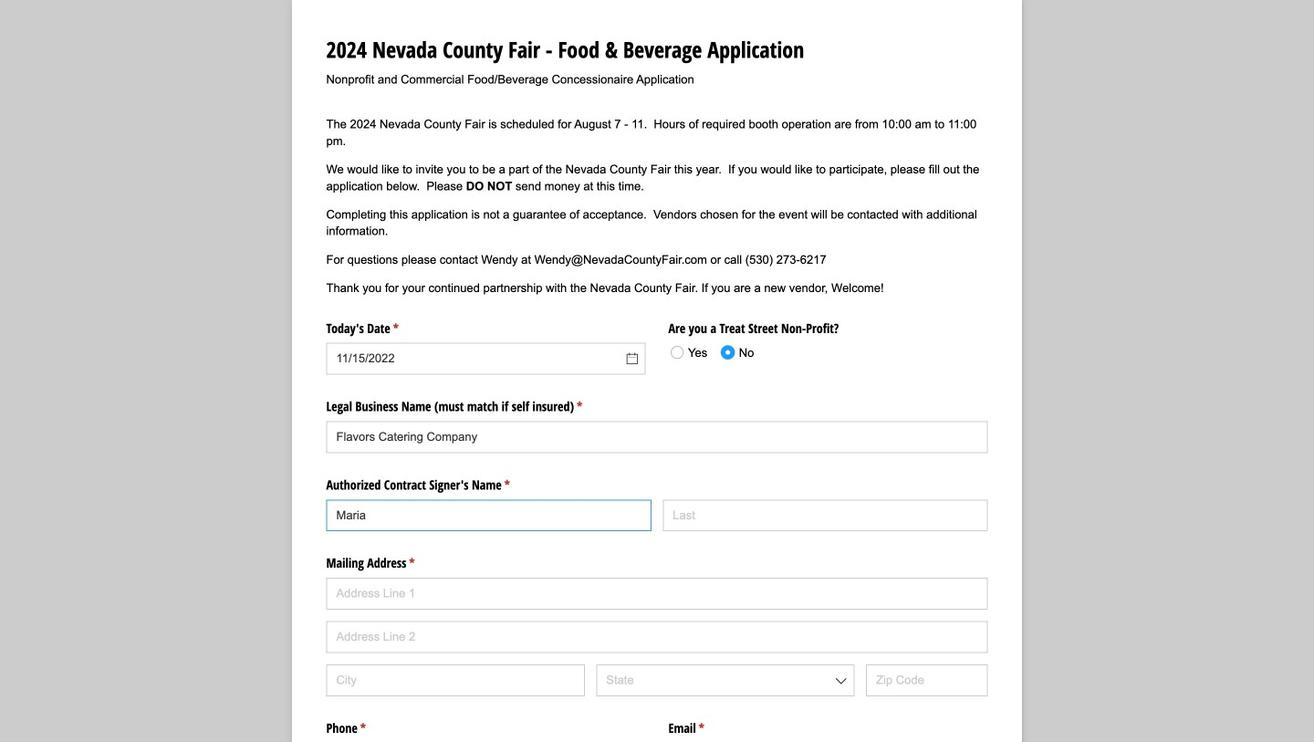 Task type: locate. For each thing, give the bounding box(es) containing it.
None text field
[[326, 343, 646, 375]]

State text field
[[597, 665, 855, 696]]

Address Line 2 text field
[[326, 621, 988, 653]]

None text field
[[326, 421, 988, 453]]

Zip Code text field
[[867, 665, 988, 696]]

None radio
[[665, 338, 720, 366]]

None radio
[[715, 338, 755, 366]]



Task type: describe. For each thing, give the bounding box(es) containing it.
Last text field
[[663, 500, 988, 532]]

Address Line 1 text field
[[326, 578, 988, 610]]

City text field
[[326, 665, 585, 696]]

First text field
[[326, 500, 652, 532]]



